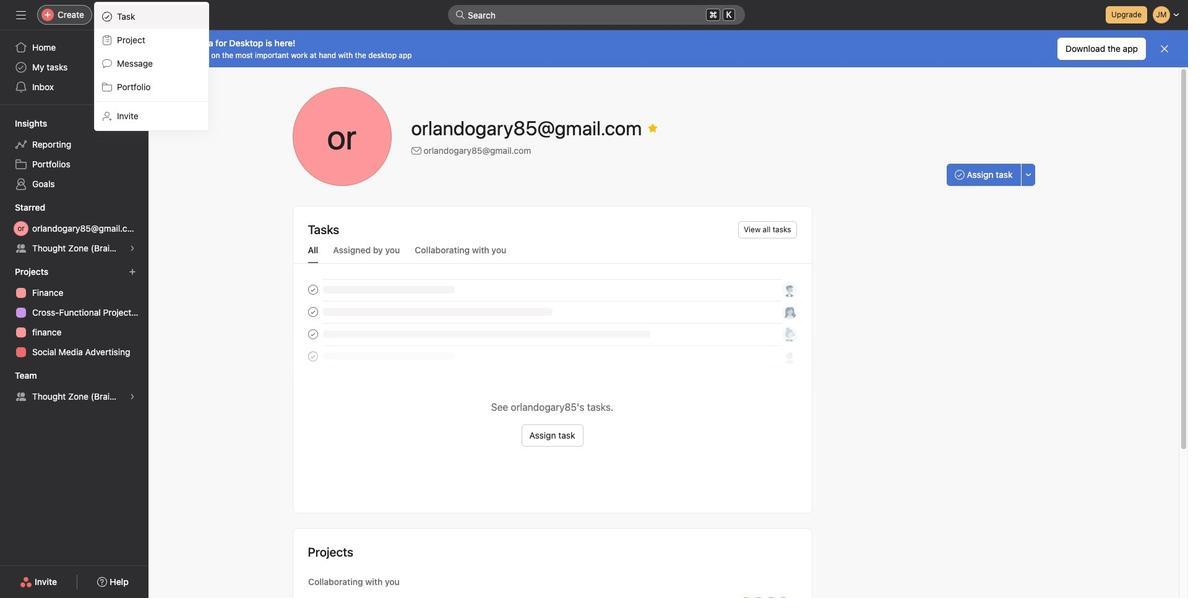 Task type: locate. For each thing, give the bounding box(es) containing it.
more options image
[[1024, 171, 1032, 179]]

Search tasks, projects, and more text field
[[448, 5, 745, 25]]

starred element
[[0, 197, 149, 261]]

1 see details, thought zone (brainstorm space) image from the top
[[129, 245, 136, 252]]

see details, thought zone (brainstorm space) image inside teams element
[[129, 394, 136, 401]]

see details, thought zone (brainstorm space) image
[[129, 245, 136, 252], [129, 394, 136, 401]]

menu item
[[95, 5, 209, 28]]

remove from starred image
[[648, 123, 658, 133]]

2 see details, thought zone (brainstorm space) image from the top
[[129, 394, 136, 401]]

None field
[[448, 5, 745, 25]]

insights element
[[0, 113, 149, 197]]

new project or portfolio image
[[129, 269, 136, 276]]

0 vertical spatial see details, thought zone (brainstorm space) image
[[129, 245, 136, 252]]

projects element
[[0, 261, 149, 365]]

tasks tabs tab list
[[293, 244, 812, 264]]

1 vertical spatial see details, thought zone (brainstorm space) image
[[129, 394, 136, 401]]

global element
[[0, 30, 149, 105]]

see details, thought zone (brainstorm space) image inside starred element
[[129, 245, 136, 252]]



Task type: vqa. For each thing, say whether or not it's contained in the screenshot.
Add dependencies button
no



Task type: describe. For each thing, give the bounding box(es) containing it.
prominent image
[[455, 10, 465, 20]]

hide sidebar image
[[16, 10, 26, 20]]

dismiss image
[[1160, 44, 1170, 54]]

teams element
[[0, 365, 149, 410]]



